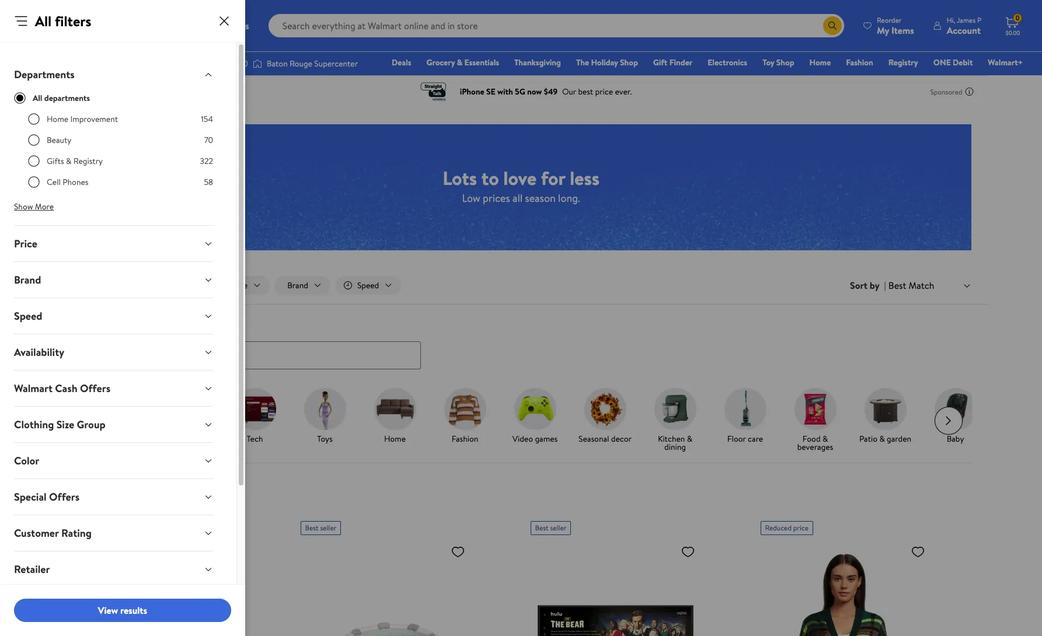 Task type: locate. For each thing, give the bounding box(es) containing it.
black friday deals preview
[[90, 433, 139, 453]]

1 vertical spatial offers
[[49, 490, 80, 504]]

offers inside special offers dropdown button
[[49, 490, 80, 504]]

None search field
[[54, 319, 988, 369]]

0 horizontal spatial fashion link
[[435, 388, 495, 445]]

1 vertical spatial friday
[[93, 523, 112, 533]]

black down group
[[93, 433, 112, 445]]

thanksgiving link
[[509, 56, 566, 69]]

the holiday shop link
[[571, 56, 643, 69]]

love
[[503, 165, 537, 191]]

black
[[93, 433, 112, 445], [75, 523, 91, 533]]

2 horizontal spatial home
[[810, 57, 831, 68]]

1 horizontal spatial friday
[[114, 433, 136, 445]]

shop right toy
[[776, 57, 794, 68]]

garden
[[887, 433, 911, 445]]

seller for vizio 50" class v-series 4k uhd led smart tv v505-j09 image
[[550, 523, 567, 533]]

0 horizontal spatial registry
[[73, 155, 103, 167]]

deals down group
[[90, 441, 110, 453]]

price inside dropdown button
[[14, 236, 37, 251]]

& right patio
[[880, 433, 885, 445]]

toy shop
[[763, 57, 794, 68]]

the holiday shop
[[576, 57, 638, 68]]

0 vertical spatial friday
[[114, 433, 136, 445]]

0 horizontal spatial shop
[[620, 57, 638, 68]]

floor care link
[[715, 388, 776, 445]]

special offers
[[14, 490, 80, 504]]

0 horizontal spatial best
[[305, 523, 319, 533]]

all filters
[[35, 11, 91, 31]]

purchased
[[115, 506, 156, 519]]

shop right 'holiday'
[[620, 57, 638, 68]]

flash
[[165, 433, 183, 445]]

color
[[14, 454, 39, 468]]

video games link
[[505, 388, 565, 445]]

1 seller from the left
[[320, 523, 337, 533]]

2 vertical spatial home
[[384, 433, 406, 445]]

seasonal decor
[[579, 433, 632, 445]]

deals up when
[[68, 481, 96, 497]]

brand button
[[5, 262, 222, 298]]

& inside kitchen & dining
[[687, 433, 693, 445]]

registry inside the all departments option group
[[73, 155, 103, 167]]

322
[[200, 155, 213, 167]]

registry up phones
[[73, 155, 103, 167]]

registry
[[889, 57, 918, 68], [73, 155, 103, 167]]

1 vertical spatial registry
[[73, 155, 103, 167]]

offers right the special
[[49, 490, 80, 504]]

brand
[[14, 273, 41, 287]]

sort and filter section element
[[54, 267, 988, 304]]

deals inside 'flash deals' "link"
[[185, 433, 205, 445]]

video games
[[512, 433, 558, 445]]

filters
[[55, 11, 91, 31]]

70
[[204, 134, 213, 146]]

toy
[[763, 57, 775, 68]]

0 horizontal spatial best seller
[[305, 523, 337, 533]]

1 horizontal spatial home link
[[804, 56, 836, 69]]

playstation 5 disc console - marvel's spider-man 2 bundle image
[[70, 540, 240, 636]]

black down when
[[75, 523, 91, 533]]

by
[[870, 279, 880, 292]]

more
[[35, 201, 54, 213]]

price for price when purchased online
[[68, 506, 89, 519]]

all departments
[[33, 92, 90, 104]]

0 vertical spatial home
[[810, 57, 831, 68]]

customer
[[14, 526, 59, 541]]

all filters dialog
[[0, 0, 245, 636]]

customer rating button
[[5, 516, 222, 551]]

price up rating at the left
[[68, 506, 89, 519]]

home inside the all departments option group
[[47, 113, 68, 125]]

0 horizontal spatial home
[[47, 113, 68, 125]]

& right grocery
[[457, 57, 463, 68]]

preview
[[111, 441, 139, 453]]

& inside food & beverages
[[823, 433, 828, 445]]

99 jane street women's v-neck cardigan sweater with long sleeves, midweight, sizes s-xxxl image
[[761, 540, 930, 636]]

close panel image
[[217, 14, 231, 28]]

offers right cash
[[80, 381, 110, 396]]

baby
[[947, 433, 964, 445]]

1 vertical spatial home link
[[365, 388, 425, 445]]

one debit
[[933, 57, 973, 68]]

departments
[[44, 92, 90, 104]]

fashion left registry link
[[846, 57, 873, 68]]

0 vertical spatial price
[[14, 236, 37, 251]]

0 horizontal spatial black
[[75, 523, 91, 533]]

None radio
[[28, 176, 40, 188]]

home up the beauty
[[47, 113, 68, 125]]

all for all filters
[[35, 11, 51, 31]]

registry left one
[[889, 57, 918, 68]]

1 horizontal spatial black
[[93, 433, 112, 445]]

all left filters
[[35, 11, 51, 31]]

tech image
[[234, 388, 276, 430]]

deals right flash
[[185, 433, 205, 445]]

walmart+
[[988, 57, 1023, 68]]

clothing
[[14, 417, 54, 432]]

&
[[457, 57, 463, 68], [66, 155, 71, 167], [687, 433, 693, 445], [823, 433, 828, 445], [880, 433, 885, 445]]

walmart cash offers button
[[5, 371, 222, 406]]

black friday deal
[[75, 523, 126, 533]]

saluspa 77" x 26" hollywood 240 gal. inflatable hot tub with led lights, 104f max temperature image
[[300, 540, 470, 636]]

1 horizontal spatial registry
[[889, 57, 918, 68]]

add to favorites list, vizio 50" class v-series 4k uhd led smart tv v505-j09 image
[[681, 545, 695, 559]]

best for vizio 50" class v-series 4k uhd led smart tv v505-j09 image
[[535, 523, 549, 533]]

patio
[[859, 433, 878, 445]]

Walmart Site-Wide search field
[[268, 14, 844, 37]]

& right food
[[823, 433, 828, 445]]

price up brand in the left top of the page
[[14, 236, 37, 251]]

baby image
[[935, 388, 977, 430]]

& right dining on the right of page
[[687, 433, 693, 445]]

black for black friday deals preview
[[93, 433, 112, 445]]

0 horizontal spatial price
[[14, 236, 37, 251]]

friday inside the black friday deals preview
[[114, 433, 136, 445]]

1 horizontal spatial best
[[535, 523, 549, 533]]

legal information image
[[188, 508, 197, 517]]

grocery & essentials link
[[421, 56, 504, 69]]

finder
[[670, 57, 693, 68]]

availability button
[[5, 335, 222, 370]]

1 horizontal spatial shop
[[776, 57, 794, 68]]

0 vertical spatial fashion link
[[841, 56, 879, 69]]

shop
[[620, 57, 638, 68], [776, 57, 794, 68]]

results
[[120, 604, 147, 617]]

flash deals image
[[164, 388, 206, 430]]

electronics link
[[703, 56, 753, 69]]

0 vertical spatial fashion
[[846, 57, 873, 68]]

2 best from the left
[[535, 523, 549, 533]]

sort by |
[[850, 279, 886, 292]]

all for all departments
[[33, 92, 42, 104]]

0 vertical spatial registry
[[889, 57, 918, 68]]

tech
[[247, 433, 263, 445]]

0 horizontal spatial friday
[[93, 523, 112, 533]]

1 horizontal spatial fashion
[[846, 57, 873, 68]]

patio & garden image
[[864, 388, 906, 430]]

decor
[[611, 433, 632, 445]]

friday for deal
[[93, 523, 112, 533]]

0 horizontal spatial seller
[[320, 523, 337, 533]]

best for saluspa 77" x 26" hollywood 240 gal. inflatable hot tub with led lights, 104f max temperature image
[[305, 523, 319, 533]]

1 horizontal spatial seller
[[550, 523, 567, 533]]

& right gifts
[[66, 155, 71, 167]]

all right all departments option
[[33, 92, 42, 104]]

home link
[[804, 56, 836, 69], [365, 388, 425, 445]]

gift finder link
[[648, 56, 698, 69]]

1 vertical spatial price
[[68, 506, 89, 519]]

kitchen and dining image
[[654, 388, 696, 430]]

cash
[[55, 381, 77, 396]]

0 vertical spatial black
[[93, 433, 112, 445]]

grocery
[[427, 57, 455, 68]]

0 horizontal spatial fashion
[[452, 433, 478, 445]]

1 vertical spatial all
[[33, 92, 42, 104]]

1 best from the left
[[305, 523, 319, 533]]

0 vertical spatial offers
[[80, 381, 110, 396]]

walmart+ link
[[983, 56, 1028, 69]]

2 shop from the left
[[776, 57, 794, 68]]

friday
[[114, 433, 136, 445], [93, 523, 112, 533]]

seasonal decor link
[[575, 388, 636, 445]]

2 seller from the left
[[550, 523, 567, 533]]

home right toy shop link
[[810, 57, 831, 68]]

show
[[14, 201, 33, 213]]

1 horizontal spatial home
[[384, 433, 406, 445]]

fashion down fashion 'image'
[[452, 433, 478, 445]]

reduced
[[765, 523, 792, 533]]

Search search field
[[268, 14, 844, 37]]

None radio
[[28, 113, 40, 125], [28, 134, 40, 146], [28, 155, 40, 167], [28, 113, 40, 125], [28, 134, 40, 146], [28, 155, 40, 167]]

offers
[[80, 381, 110, 396], [49, 490, 80, 504]]

1 vertical spatial black
[[75, 523, 91, 533]]

2 best seller from the left
[[535, 523, 567, 533]]

0 $0.00
[[1006, 13, 1020, 37]]

one debit link
[[928, 56, 978, 69]]

video
[[512, 433, 533, 445]]

toys
[[317, 433, 333, 445]]

& for registry
[[66, 155, 71, 167]]

patio & garden link
[[855, 388, 916, 445]]

& inside the all departments option group
[[66, 155, 71, 167]]

toys image
[[304, 388, 346, 430]]

long.
[[558, 191, 580, 205]]

1 horizontal spatial price
[[68, 506, 89, 519]]

home down home image
[[384, 433, 406, 445]]

thanksgiving
[[514, 57, 561, 68]]

deals left grocery
[[392, 57, 411, 68]]

food & beverages link
[[785, 388, 846, 453]]

all
[[35, 11, 51, 31], [33, 92, 42, 104]]

1 vertical spatial home
[[47, 113, 68, 125]]

fashion link
[[841, 56, 879, 69], [435, 388, 495, 445]]

0 vertical spatial all
[[35, 11, 51, 31]]

lots
[[443, 165, 477, 191]]

group
[[77, 417, 106, 432]]

best
[[305, 523, 319, 533], [535, 523, 549, 533]]

1 best seller from the left
[[305, 523, 337, 533]]

lots to love for less. low prices all season long. image
[[70, 124, 972, 251]]

kitchen & dining link
[[645, 388, 706, 453]]

black inside the black friday deals preview
[[93, 433, 112, 445]]

view
[[98, 604, 118, 617]]

vizio 50" class v-series 4k uhd led smart tv v505-j09 image
[[530, 540, 700, 636]]

1 horizontal spatial best seller
[[535, 523, 567, 533]]



Task type: describe. For each thing, give the bounding box(es) containing it.
58
[[204, 176, 213, 188]]

customer rating
[[14, 526, 92, 541]]

debit
[[953, 57, 973, 68]]

deals inside the black friday deals preview
[[90, 441, 110, 453]]

reduced price
[[765, 523, 809, 533]]

departments button
[[5, 57, 222, 92]]

|
[[884, 279, 886, 292]]

dining
[[665, 441, 686, 453]]

& for beverages
[[823, 433, 828, 445]]

baby link
[[925, 388, 986, 445]]

grocery & essentials
[[427, 57, 499, 68]]

home for top home link
[[810, 57, 831, 68]]

Search in deals search field
[[68, 341, 421, 369]]

speed button
[[5, 298, 222, 334]]

toys link
[[295, 388, 355, 445]]

deals link
[[387, 56, 417, 69]]

home image
[[374, 388, 416, 430]]

best seller for vizio 50" class v-series 4k uhd led smart tv v505-j09 image
[[535, 523, 567, 533]]

retailer button
[[5, 552, 222, 587]]

add to favorites list, saluspa 77" x 26" hollywood 240 gal. inflatable hot tub with led lights, 104f max temperature image
[[451, 545, 465, 559]]

beverages
[[797, 441, 833, 453]]

1 horizontal spatial fashion link
[[841, 56, 879, 69]]

show more
[[14, 201, 54, 213]]

& for essentials
[[457, 57, 463, 68]]

gift
[[653, 57, 668, 68]]

floor
[[727, 433, 746, 445]]

departments
[[14, 67, 75, 82]]

black friday deals image
[[94, 388, 136, 430]]

holiday
[[591, 57, 618, 68]]

gifts & registry
[[47, 155, 103, 167]]

flash deals link
[[154, 388, 215, 445]]

one
[[933, 57, 951, 68]]

size
[[56, 417, 74, 432]]

1 vertical spatial fashion link
[[435, 388, 495, 445]]

all departments option group
[[28, 113, 213, 197]]

offers inside the walmart cash offers 'dropdown button'
[[80, 381, 110, 396]]

food & beverages
[[797, 433, 833, 453]]

prices
[[483, 191, 510, 205]]

special offers button
[[5, 479, 222, 515]]

black for black friday deal
[[75, 523, 91, 533]]

cell phones
[[47, 176, 88, 188]]

best seller for saluspa 77" x 26" hollywood 240 gal. inflatable hot tub with led lights, 104f max temperature image
[[305, 523, 337, 533]]

walmart
[[14, 381, 52, 396]]

video games image
[[514, 388, 556, 430]]

toy shop link
[[757, 56, 800, 69]]

& for garden
[[880, 433, 885, 445]]

special
[[14, 490, 47, 504]]

add to favorites list, 99 jane street women's v-neck cardigan sweater with long sleeves, midweight, sizes s-xxxl image
[[911, 545, 925, 559]]

patio & garden
[[859, 433, 911, 445]]

price when purchased online
[[68, 506, 183, 519]]

registry inside registry link
[[889, 57, 918, 68]]

All departments radio
[[14, 92, 26, 104]]

registry link
[[883, 56, 924, 69]]

improvement
[[70, 113, 118, 125]]

sort
[[850, 279, 868, 292]]

rating
[[61, 526, 92, 541]]

seller for saluspa 77" x 26" hollywood 240 gal. inflatable hot tub with led lights, 104f max temperature image
[[320, 523, 337, 533]]

seasonal decor image
[[584, 388, 626, 430]]

deals inside deals link
[[392, 57, 411, 68]]

all
[[513, 191, 523, 205]]

friday for deals
[[114, 433, 136, 445]]

view results
[[98, 604, 147, 617]]

gift finder
[[653, 57, 693, 68]]

floor care
[[727, 433, 763, 445]]

0 vertical spatial home link
[[804, 56, 836, 69]]

less
[[570, 165, 600, 191]]

home for home improvement
[[47, 113, 68, 125]]

kitchen & dining
[[658, 433, 693, 453]]

1 shop from the left
[[620, 57, 638, 68]]

tech link
[[225, 388, 285, 445]]

clothing size group button
[[5, 407, 222, 443]]

season
[[525, 191, 556, 205]]

& for dining
[[687, 433, 693, 445]]

walmart cash offers
[[14, 381, 110, 396]]

sponsored
[[930, 87, 963, 97]]

price button
[[5, 226, 222, 262]]

price for price
[[14, 236, 37, 251]]

low
[[462, 191, 480, 205]]

flash deals
[[165, 433, 205, 445]]

home improvement
[[47, 113, 118, 125]]

0 horizontal spatial home link
[[365, 388, 425, 445]]

view results button
[[14, 599, 231, 622]]

black friday deals preview link
[[84, 388, 145, 453]]

online
[[158, 506, 183, 519]]

electronics
[[708, 57, 747, 68]]

none radio inside the all departments option group
[[28, 176, 40, 188]]

games
[[535, 433, 558, 445]]

fashion image
[[444, 388, 486, 430]]

gifts
[[47, 155, 64, 167]]

floorcare image
[[724, 388, 766, 430]]

154
[[201, 113, 213, 125]]

clothing size group
[[14, 417, 106, 432]]

$0.00
[[1006, 29, 1020, 37]]

food
[[803, 433, 821, 445]]

price
[[793, 523, 809, 533]]

food & beverages image
[[794, 388, 836, 430]]

availability
[[14, 345, 64, 360]]

0
[[1016, 13, 1020, 23]]

1 vertical spatial fashion
[[452, 433, 478, 445]]

walmart image
[[19, 16, 95, 35]]

beauty
[[47, 134, 71, 146]]

next slide for chipmodulewithimages list image
[[935, 407, 963, 435]]



Task type: vqa. For each thing, say whether or not it's contained in the screenshot.
the rightmost in
no



